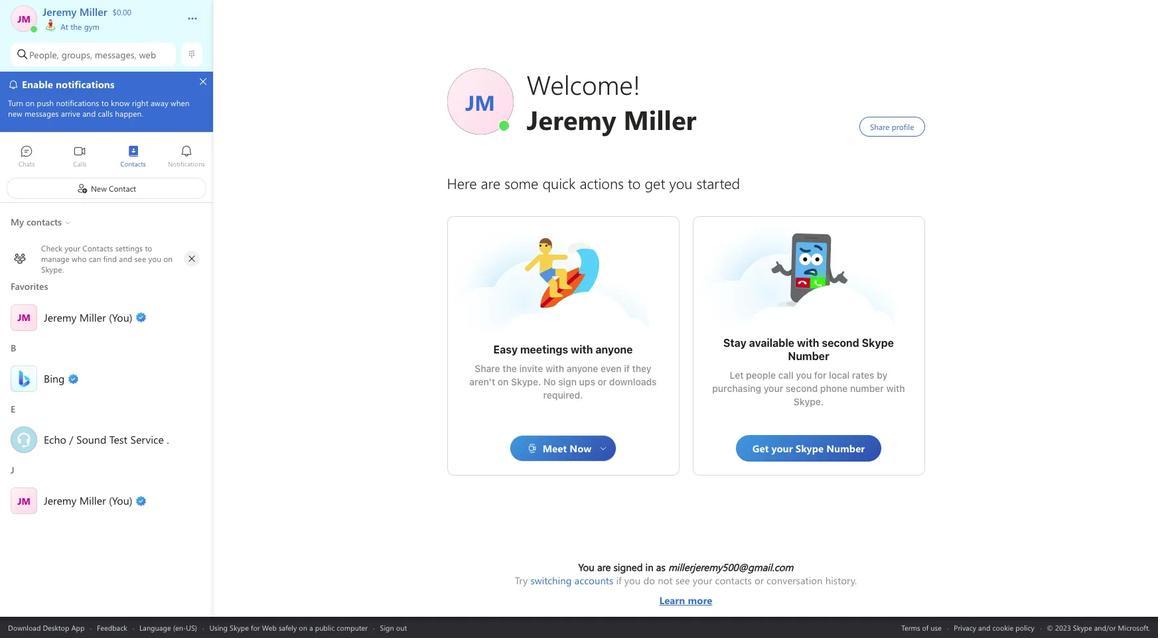 Task type: describe. For each thing, give the bounding box(es) containing it.
by
[[877, 370, 888, 381]]

privacy and cookie policy link
[[954, 623, 1035, 633]]

gym
[[84, 21, 99, 32]]

jeremy miller (you) for j group
[[44, 494, 132, 508]]

at
[[61, 21, 68, 32]]

with inside stay available with second skype number
[[797, 337, 819, 349]]

groups,
[[61, 48, 92, 61]]

stay available with second skype number
[[723, 337, 897, 362]]

on inside share the invite with anyone even if they aren't on skype. no sign ups or downloads required.
[[498, 376, 509, 388]]

share the invite with anyone even if they aren't on skype. no sign ups or downloads required.
[[470, 363, 659, 401]]

share
[[475, 363, 500, 374]]

do
[[643, 574, 655, 587]]

safely
[[279, 623, 297, 633]]

stay
[[723, 337, 747, 349]]

out
[[396, 623, 407, 633]]

easy
[[493, 344, 518, 356]]

signed
[[614, 561, 643, 574]]

the for gym
[[71, 21, 82, 32]]

feedback
[[97, 623, 127, 633]]

you inside try switching accounts if you do not see your contacts or conversation history. learn more
[[624, 574, 641, 587]]

second inside let people call you for local rates by purchasing your second phone number with skype.
[[786, 383, 818, 394]]

privacy
[[954, 623, 976, 633]]

privacy and cookie policy
[[954, 623, 1035, 633]]

are
[[597, 561, 611, 574]]

using
[[209, 623, 228, 633]]

whosthis
[[769, 230, 810, 244]]

the for invite
[[503, 363, 517, 374]]

purchasing
[[712, 383, 761, 394]]

web
[[262, 623, 277, 633]]

1 vertical spatial on
[[299, 623, 307, 633]]

contacts
[[715, 574, 752, 587]]

at the gym
[[58, 21, 99, 32]]

at the gym button
[[42, 0, 174, 125]]

a
[[309, 623, 313, 633]]

(you) for favorites group
[[109, 310, 132, 324]]

computer
[[337, 623, 368, 633]]

call
[[778, 370, 794, 381]]

feedback link
[[97, 623, 127, 633]]

people, groups, messages, web button
[[11, 42, 176, 66]]

conversation
[[767, 574, 823, 587]]

policy
[[1016, 623, 1035, 633]]

language (en-us) link
[[139, 623, 197, 633]]

and
[[978, 623, 991, 633]]

app
[[71, 623, 85, 633]]

of
[[922, 623, 929, 633]]

they
[[632, 363, 652, 374]]

miller for j group
[[79, 494, 106, 508]]

download desktop app link
[[8, 623, 85, 633]]

history.
[[825, 574, 857, 587]]

web
[[139, 48, 156, 61]]

language
[[139, 623, 171, 633]]

terms of use
[[902, 623, 942, 633]]

anyone inside share the invite with anyone even if they aren't on skype. no sign ups or downloads required.
[[567, 363, 598, 374]]

required.
[[543, 390, 583, 401]]

skype. inside share the invite with anyone even if they aren't on skype. no sign ups or downloads required.
[[511, 376, 541, 388]]

jeremy for j group
[[44, 494, 77, 508]]

invite
[[519, 363, 543, 374]]

more
[[688, 594, 713, 607]]

skype. inside let people call you for local rates by purchasing your second phone number with skype.
[[794, 396, 824, 408]]

you are signed in as
[[578, 561, 668, 574]]

learn
[[659, 594, 685, 607]]

terms
[[902, 623, 920, 633]]

as
[[656, 561, 666, 574]]

with inside share the invite with anyone even if they aren't on skype. no sign ups or downloads required.
[[546, 363, 564, 374]]

you
[[578, 561, 595, 574]]

miller for favorites group
[[79, 310, 106, 324]]

see
[[675, 574, 690, 587]]

mansurfer
[[523, 237, 571, 251]]

try switching accounts if you do not see your contacts or conversation history. learn more
[[515, 574, 857, 607]]

us)
[[186, 623, 197, 633]]

(you) for j group
[[109, 494, 132, 508]]

available
[[749, 337, 795, 349]]



Task type: vqa. For each thing, say whether or not it's contained in the screenshot.
Second line for calls & texts
no



Task type: locate. For each thing, give the bounding box(es) containing it.
jeremy miller (you) up "b" group
[[44, 310, 132, 324]]

miller inside j group
[[79, 494, 106, 508]]

with up no
[[546, 363, 564, 374]]

1 vertical spatial jeremy
[[44, 494, 77, 508]]

or right ups in the bottom of the page
[[598, 376, 607, 388]]

(you) down test
[[109, 494, 132, 508]]

your down call
[[764, 383, 783, 394]]

your right see
[[693, 574, 713, 587]]

for inside let people call you for local rates by purchasing your second phone number with skype.
[[814, 370, 827, 381]]

(you) inside favorites group
[[109, 310, 132, 324]]

anyone up even
[[596, 344, 633, 356]]

using skype for web safely on a public computer
[[209, 623, 368, 633]]

people,
[[29, 48, 59, 61]]

0 horizontal spatial skype.
[[511, 376, 541, 388]]

jeremy
[[44, 310, 77, 324], [44, 494, 77, 508]]

messages,
[[95, 48, 137, 61]]

1 horizontal spatial the
[[503, 363, 517, 374]]

1 horizontal spatial you
[[796, 370, 812, 381]]

if
[[624, 363, 630, 374], [616, 574, 622, 587]]

if inside try switching accounts if you do not see your contacts or conversation history. learn more
[[616, 574, 622, 587]]

1 vertical spatial if
[[616, 574, 622, 587]]

j group
[[0, 460, 213, 521]]

2 miller from the top
[[79, 494, 106, 508]]

second down call
[[786, 383, 818, 394]]

0 horizontal spatial on
[[299, 623, 307, 633]]

0 vertical spatial miller
[[79, 310, 106, 324]]

your inside let people call you for local rates by purchasing your second phone number with skype.
[[764, 383, 783, 394]]

b group
[[0, 338, 213, 399]]

jeremy miller (you) for favorites group
[[44, 310, 132, 324]]

second inside stay available with second skype number
[[822, 337, 859, 349]]

sign out
[[380, 623, 407, 633]]

if inside share the invite with anyone even if they aren't on skype. no sign ups or downloads required.
[[624, 363, 630, 374]]

1 vertical spatial skype
[[230, 623, 249, 633]]

meetings
[[520, 344, 568, 356]]

on
[[498, 376, 509, 388], [299, 623, 307, 633]]

favorites group
[[0, 276, 213, 338]]

let
[[730, 370, 744, 381]]

public
[[315, 623, 335, 633]]

for left local
[[814, 370, 827, 381]]

0 vertical spatial skype.
[[511, 376, 541, 388]]

0 vertical spatial on
[[498, 376, 509, 388]]

download desktop app
[[8, 623, 85, 633]]

skype right using
[[230, 623, 249, 633]]

1 horizontal spatial on
[[498, 376, 509, 388]]

jeremy up the bing
[[44, 310, 77, 324]]

miller inside favorites group
[[79, 310, 106, 324]]

you left do
[[624, 574, 641, 587]]

jeremy inside j group
[[44, 494, 77, 508]]

0 vertical spatial you
[[796, 370, 812, 381]]

in
[[646, 561, 654, 574]]

sign
[[380, 623, 394, 633]]

1 vertical spatial (you)
[[109, 494, 132, 508]]

1 horizontal spatial for
[[814, 370, 827, 381]]

.
[[167, 433, 169, 447]]

sign
[[558, 376, 577, 388]]

1 miller from the top
[[79, 310, 106, 324]]

or inside share the invite with anyone even if they aren't on skype. no sign ups or downloads required.
[[598, 376, 607, 388]]

jeremy for favorites group
[[44, 310, 77, 324]]

test
[[109, 433, 127, 447]]

echo
[[44, 433, 66, 447]]

miller down sound
[[79, 494, 106, 508]]

with inside let people call you for local rates by purchasing your second phone number with skype.
[[886, 383, 905, 394]]

service
[[130, 433, 164, 447]]

if right are
[[616, 574, 622, 587]]

the right 'at'
[[71, 21, 82, 32]]

1 vertical spatial skype.
[[794, 396, 824, 408]]

(you) up "b" group
[[109, 310, 132, 324]]

0 vertical spatial (you)
[[109, 310, 132, 324]]

2 (you) from the top
[[109, 494, 132, 508]]

0 vertical spatial your
[[764, 383, 783, 394]]

0 horizontal spatial for
[[251, 623, 260, 633]]

jeremy miller (you) down sound
[[44, 494, 132, 508]]

sound
[[76, 433, 106, 447]]

tab list
[[0, 139, 213, 176]]

downloads
[[609, 376, 657, 388]]

on left a
[[299, 623, 307, 633]]

you right call
[[796, 370, 812, 381]]

0 horizontal spatial second
[[786, 383, 818, 394]]

with
[[797, 337, 819, 349], [571, 344, 593, 356], [546, 363, 564, 374], [886, 383, 905, 394]]

switching
[[531, 574, 572, 587]]

phone
[[820, 383, 848, 394]]

download
[[8, 623, 41, 633]]

desktop
[[43, 623, 69, 633]]

skype. down phone
[[794, 396, 824, 408]]

number
[[788, 350, 829, 362]]

1 jeremy miller (you) from the top
[[44, 310, 132, 324]]

the inside share the invite with anyone even if they aren't on skype. no sign ups or downloads required.
[[503, 363, 517, 374]]

0 vertical spatial if
[[624, 363, 630, 374]]

1 horizontal spatial your
[[764, 383, 783, 394]]

or right contacts
[[755, 574, 764, 587]]

0 horizontal spatial you
[[624, 574, 641, 587]]

0 vertical spatial second
[[822, 337, 859, 349]]

1 horizontal spatial if
[[624, 363, 630, 374]]

(you)
[[109, 310, 132, 324], [109, 494, 132, 508]]

the down easy
[[503, 363, 517, 374]]

language (en-us)
[[139, 623, 197, 633]]

1 vertical spatial or
[[755, 574, 764, 587]]

people
[[746, 370, 776, 381]]

(en-
[[173, 623, 186, 633]]

0 horizontal spatial if
[[616, 574, 622, 587]]

use
[[931, 623, 942, 633]]

2 jeremy miller (you) from the top
[[44, 494, 132, 508]]

1 vertical spatial the
[[503, 363, 517, 374]]

for left the 'web' on the left bottom of the page
[[251, 623, 260, 633]]

bing
[[44, 372, 65, 386]]

the
[[71, 21, 82, 32], [503, 363, 517, 374]]

anyone up ups in the bottom of the page
[[567, 363, 598, 374]]

0 horizontal spatial the
[[71, 21, 82, 32]]

1 vertical spatial jeremy miller (you)
[[44, 494, 132, 508]]

anyone
[[596, 344, 633, 356], [567, 363, 598, 374]]

1 horizontal spatial skype
[[862, 337, 894, 349]]

accounts
[[575, 574, 614, 587]]

even
[[601, 363, 622, 374]]

1 vertical spatial second
[[786, 383, 818, 394]]

2 jeremy from the top
[[44, 494, 77, 508]]

ups
[[579, 376, 595, 388]]

no
[[544, 376, 556, 388]]

0 vertical spatial skype
[[862, 337, 894, 349]]

people, groups, messages, web
[[29, 48, 156, 61]]

1 horizontal spatial or
[[755, 574, 764, 587]]

switching accounts link
[[531, 574, 614, 587]]

1 vertical spatial for
[[251, 623, 260, 633]]

aren't
[[470, 376, 495, 388]]

echo / sound test service .
[[44, 433, 169, 447]]

learn more link
[[515, 587, 857, 607]]

0 vertical spatial jeremy miller (you)
[[44, 310, 132, 324]]

not
[[658, 574, 673, 587]]

second up local
[[822, 337, 859, 349]]

jeremy inside favorites group
[[44, 310, 77, 324]]

1 vertical spatial anyone
[[567, 363, 598, 374]]

1 vertical spatial miller
[[79, 494, 106, 508]]

skype. down invite
[[511, 376, 541, 388]]

1 horizontal spatial second
[[822, 337, 859, 349]]

0 horizontal spatial skype
[[230, 623, 249, 633]]

(you) inside j group
[[109, 494, 132, 508]]

/
[[69, 433, 73, 447]]

0 vertical spatial the
[[71, 21, 82, 32]]

sign out link
[[380, 623, 407, 633]]

0 horizontal spatial or
[[598, 376, 607, 388]]

1 vertical spatial you
[[624, 574, 641, 587]]

1 jeremy from the top
[[44, 310, 77, 324]]

1 (you) from the top
[[109, 310, 132, 324]]

jeremy miller (you) inside j group
[[44, 494, 132, 508]]

skype.
[[511, 376, 541, 388], [794, 396, 824, 408]]

on down share on the bottom
[[498, 376, 509, 388]]

with up number
[[797, 337, 819, 349]]

0 vertical spatial jeremy
[[44, 310, 77, 324]]

jeremy down echo on the left of the page
[[44, 494, 77, 508]]

0 vertical spatial or
[[598, 376, 607, 388]]

skype up by
[[862, 337, 894, 349]]

if up downloads
[[624, 363, 630, 374]]

cookie
[[993, 623, 1014, 633]]

local
[[829, 370, 850, 381]]

0 horizontal spatial your
[[693, 574, 713, 587]]

try
[[515, 574, 528, 587]]

1 horizontal spatial skype.
[[794, 396, 824, 408]]

number
[[850, 383, 884, 394]]

miller up "b" group
[[79, 310, 106, 324]]

e group
[[0, 399, 213, 460]]

1 vertical spatial your
[[693, 574, 713, 587]]

using skype for web safely on a public computer link
[[209, 623, 368, 633]]

jeremy miller (you) inside favorites group
[[44, 310, 132, 324]]

with down by
[[886, 383, 905, 394]]

you inside let people call you for local rates by purchasing your second phone number with skype.
[[796, 370, 812, 381]]

skype inside stay available with second skype number
[[862, 337, 894, 349]]

terms of use link
[[902, 623, 942, 633]]

rates
[[852, 370, 875, 381]]

your
[[764, 383, 783, 394], [693, 574, 713, 587]]

easy meetings with anyone
[[493, 344, 633, 356]]

you
[[796, 370, 812, 381], [624, 574, 641, 587]]

with up ups in the bottom of the page
[[571, 344, 593, 356]]

your inside try switching accounts if you do not see your contacts or conversation history. learn more
[[693, 574, 713, 587]]

0 vertical spatial for
[[814, 370, 827, 381]]

the inside button
[[71, 21, 82, 32]]

second
[[822, 337, 859, 349], [786, 383, 818, 394]]

or
[[598, 376, 607, 388], [755, 574, 764, 587]]

0 vertical spatial anyone
[[596, 344, 633, 356]]

or inside try switching accounts if you do not see your contacts or conversation history. learn more
[[755, 574, 764, 587]]



